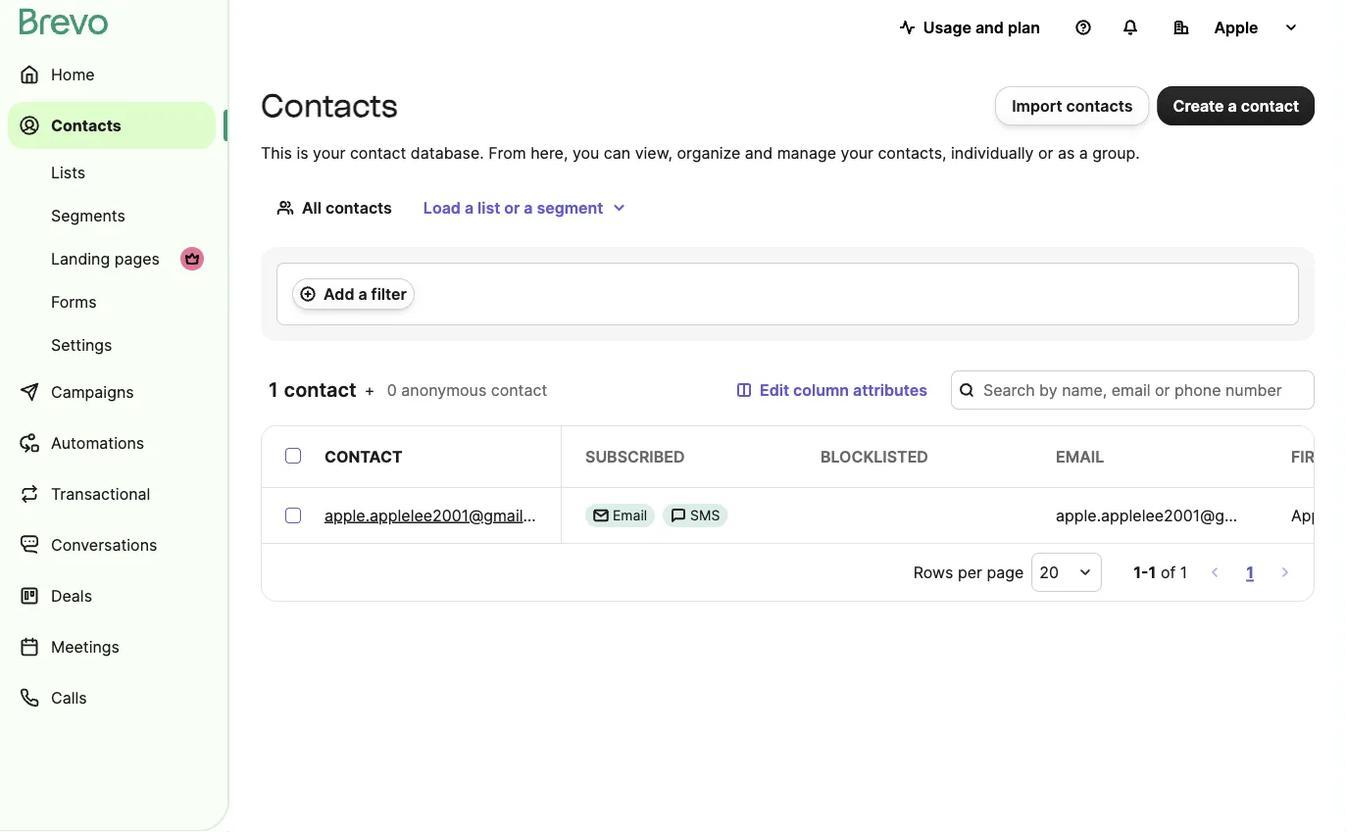 Task type: vqa. For each thing, say whether or not it's contained in the screenshot.
a related to Load a list or a segment
yes



Task type: locate. For each thing, give the bounding box(es) containing it.
your
[[313, 143, 346, 162], [841, 143, 873, 162]]

contacts link
[[8, 102, 216, 149]]

a
[[1228, 96, 1237, 115], [1079, 143, 1088, 162], [465, 198, 474, 217], [524, 198, 533, 217], [358, 284, 367, 303]]

contacts right all at the top of page
[[325, 198, 392, 217]]

left___rvooi image
[[184, 251, 200, 267]]

apple.applelee2001@gmail.com up of
[[1056, 506, 1291, 525]]

2 apple.applelee2001@gmail.com from the left
[[1056, 506, 1291, 525]]

0 horizontal spatial and
[[745, 143, 773, 162]]

calls
[[51, 688, 87, 707]]

import
[[1012, 96, 1062, 115]]

a for load a list or a segment
[[465, 198, 474, 217]]

0 horizontal spatial apple
[[1214, 18, 1258, 37]]

0 vertical spatial and
[[975, 18, 1004, 37]]

contact inside 1 contact + 0 anonymous contact
[[491, 380, 547, 400]]

add a filter button
[[292, 278, 415, 310]]

apple.applelee2001@gmail.com link
[[325, 504, 559, 527]]

manage
[[777, 143, 836, 162]]

1 horizontal spatial your
[[841, 143, 873, 162]]

1 apple.applelee2001@gmail.com from the left
[[325, 506, 559, 525]]

import contacts
[[1012, 96, 1133, 115]]

firstn
[[1291, 447, 1346, 466]]

create
[[1173, 96, 1224, 115]]

your right is
[[313, 143, 346, 162]]

per
[[958, 563, 982, 582]]

0 vertical spatial contacts
[[1066, 96, 1133, 115]]

is
[[296, 143, 308, 162]]

or left as
[[1038, 143, 1053, 162]]

load a list or a segment button
[[408, 188, 643, 227]]

or
[[1038, 143, 1053, 162], [504, 198, 520, 217]]

0 horizontal spatial contacts
[[325, 198, 392, 217]]

can
[[604, 143, 631, 162]]

apple button
[[1158, 8, 1315, 47]]

and
[[975, 18, 1004, 37], [745, 143, 773, 162]]

edit
[[760, 380, 789, 400]]

apple
[[1214, 18, 1258, 37], [1291, 506, 1334, 525]]

1 horizontal spatial contacts
[[1066, 96, 1133, 115]]

1 down apple.applelee2001@gmail.com apple
[[1246, 563, 1254, 582]]

1 left of
[[1149, 563, 1156, 582]]

0 horizontal spatial or
[[504, 198, 520, 217]]

contacts up is
[[261, 87, 398, 125]]

left___c25ys image
[[593, 508, 609, 524]]

1 vertical spatial or
[[504, 198, 520, 217]]

contacts,
[[878, 143, 947, 162]]

and left the manage
[[745, 143, 773, 162]]

calls link
[[8, 675, 216, 722]]

apple.applelee2001@gmail.com for apple.applelee2001@gmail.com
[[325, 506, 559, 525]]

1
[[269, 378, 279, 402], [1149, 563, 1156, 582], [1180, 563, 1187, 582], [1246, 563, 1254, 582]]

contacts inside button
[[1066, 96, 1133, 115]]

1 horizontal spatial and
[[975, 18, 1004, 37]]

this
[[261, 143, 292, 162]]

load
[[423, 198, 461, 217]]

1 horizontal spatial apple
[[1291, 506, 1334, 525]]

1 horizontal spatial contacts
[[261, 87, 398, 125]]

and inside usage and plan button
[[975, 18, 1004, 37]]

20 button
[[1032, 553, 1102, 592]]

here,
[[531, 143, 568, 162]]

contacts up group.
[[1066, 96, 1133, 115]]

pages
[[114, 249, 160, 268]]

anonymous
[[401, 380, 487, 400]]

load a list or a segment
[[423, 198, 603, 217]]

add
[[324, 284, 354, 303]]

apple.applelee2001@gmail.com
[[325, 506, 559, 525], [1056, 506, 1291, 525]]

0 vertical spatial apple
[[1214, 18, 1258, 37]]

settings
[[51, 335, 112, 354]]

contact
[[325, 447, 403, 466]]

apple down firstn
[[1291, 506, 1334, 525]]

automations
[[51, 433, 144, 452]]

landing
[[51, 249, 110, 268]]

email
[[1056, 447, 1104, 466]]

blocklisted
[[821, 447, 928, 466]]

landing pages link
[[8, 239, 216, 278]]

0 horizontal spatial your
[[313, 143, 346, 162]]

your right the manage
[[841, 143, 873, 162]]

edit column attributes button
[[721, 371, 943, 410]]

home
[[51, 65, 95, 84]]

apple.applelee2001@gmail.com down contact
[[325, 506, 559, 525]]

a right the create
[[1228, 96, 1237, 115]]

lists
[[51, 163, 85, 182]]

apple up create a contact
[[1214, 18, 1258, 37]]

1 right of
[[1180, 563, 1187, 582]]

edit column attributes
[[760, 380, 927, 400]]

2 your from the left
[[841, 143, 873, 162]]

0 horizontal spatial apple.applelee2001@gmail.com
[[325, 506, 559, 525]]

rows
[[913, 563, 953, 582]]

this is your contact database. from here, you can view, organize and manage your contacts, individually or as a group.
[[261, 143, 1140, 162]]

20
[[1039, 563, 1059, 582]]

or right "list"
[[504, 198, 520, 217]]

a left "list"
[[465, 198, 474, 217]]

home link
[[8, 51, 216, 98]]

as
[[1058, 143, 1075, 162]]

segments link
[[8, 196, 216, 235]]

or inside "button"
[[504, 198, 520, 217]]

contacts
[[261, 87, 398, 125], [51, 116, 121, 135]]

1 button
[[1242, 559, 1258, 586]]

a right the add
[[358, 284, 367, 303]]

a for create a contact
[[1228, 96, 1237, 115]]

+
[[364, 380, 375, 400]]

usage
[[923, 18, 972, 37]]

segment
[[537, 198, 603, 217]]

contact
[[1241, 96, 1299, 115], [350, 143, 406, 162], [284, 378, 357, 402], [491, 380, 547, 400]]

rows per page
[[913, 563, 1024, 582]]

1 horizontal spatial apple.applelee2001@gmail.com
[[1056, 506, 1291, 525]]

0 vertical spatial or
[[1038, 143, 1053, 162]]

contacts
[[1066, 96, 1133, 115], [325, 198, 392, 217]]

and left plan
[[975, 18, 1004, 37]]

usage and plan
[[923, 18, 1040, 37]]

plan
[[1008, 18, 1040, 37]]

contact right the create
[[1241, 96, 1299, 115]]

1-1 of 1
[[1134, 563, 1187, 582]]

0
[[387, 380, 397, 400]]

sms
[[690, 507, 720, 524]]

1 vertical spatial contacts
[[325, 198, 392, 217]]

contacts up the lists on the top of page
[[51, 116, 121, 135]]

contact left +
[[284, 378, 357, 402]]

contact right anonymous
[[491, 380, 547, 400]]

apple inside button
[[1214, 18, 1258, 37]]

a for add a filter
[[358, 284, 367, 303]]



Task type: describe. For each thing, give the bounding box(es) containing it.
apple.applelee2001@gmail.com apple
[[1056, 506, 1334, 525]]

column
[[793, 380, 849, 400]]

1 horizontal spatial or
[[1038, 143, 1053, 162]]

view,
[[635, 143, 673, 162]]

group.
[[1092, 143, 1140, 162]]

1-
[[1134, 563, 1149, 582]]

contacts for all contacts
[[325, 198, 392, 217]]

from
[[488, 143, 526, 162]]

1 left +
[[269, 378, 279, 402]]

subscribed
[[585, 447, 685, 466]]

individually
[[951, 143, 1034, 162]]

database.
[[411, 143, 484, 162]]

meetings link
[[8, 624, 216, 671]]

transactional link
[[8, 471, 216, 518]]

1 contact + 0 anonymous contact
[[269, 378, 547, 402]]

create a contact
[[1173, 96, 1299, 115]]

a right "list"
[[524, 198, 533, 217]]

campaigns
[[51, 382, 134, 401]]

apple.applelee2001@gmail.com for apple.applelee2001@gmail.com apple
[[1056, 506, 1291, 525]]

conversations link
[[8, 522, 216, 569]]

a right as
[[1079, 143, 1088, 162]]

forms link
[[8, 282, 216, 322]]

conversations
[[51, 535, 157, 554]]

lists link
[[8, 153, 216, 192]]

contact inside button
[[1241, 96, 1299, 115]]

settings link
[[8, 326, 216, 365]]

list
[[478, 198, 500, 217]]

forms
[[51, 292, 97, 311]]

deals link
[[8, 573, 216, 620]]

attributes
[[853, 380, 927, 400]]

automations link
[[8, 420, 216, 467]]

campaigns link
[[8, 369, 216, 416]]

Search by name, email or phone number search field
[[951, 371, 1315, 410]]

landing pages
[[51, 249, 160, 268]]

1 inside button
[[1246, 563, 1254, 582]]

0 horizontal spatial contacts
[[51, 116, 121, 135]]

left___c25ys image
[[671, 508, 686, 524]]

all contacts
[[302, 198, 392, 217]]

all
[[302, 198, 322, 217]]

1 vertical spatial apple
[[1291, 506, 1334, 525]]

add a filter
[[324, 284, 407, 303]]

filter
[[371, 284, 407, 303]]

transactional
[[51, 484, 150, 503]]

email
[[613, 507, 647, 524]]

1 vertical spatial and
[[745, 143, 773, 162]]

create a contact button
[[1157, 86, 1315, 125]]

deals
[[51, 586, 92, 605]]

of
[[1161, 563, 1176, 582]]

1 your from the left
[[313, 143, 346, 162]]

page
[[987, 563, 1024, 582]]

contacts for import contacts
[[1066, 96, 1133, 115]]

contact up all contacts
[[350, 143, 406, 162]]

import contacts button
[[995, 86, 1150, 125]]

organize
[[677, 143, 741, 162]]

segments
[[51, 206, 125, 225]]

meetings
[[51, 637, 120, 656]]

usage and plan button
[[884, 8, 1056, 47]]

you
[[572, 143, 599, 162]]



